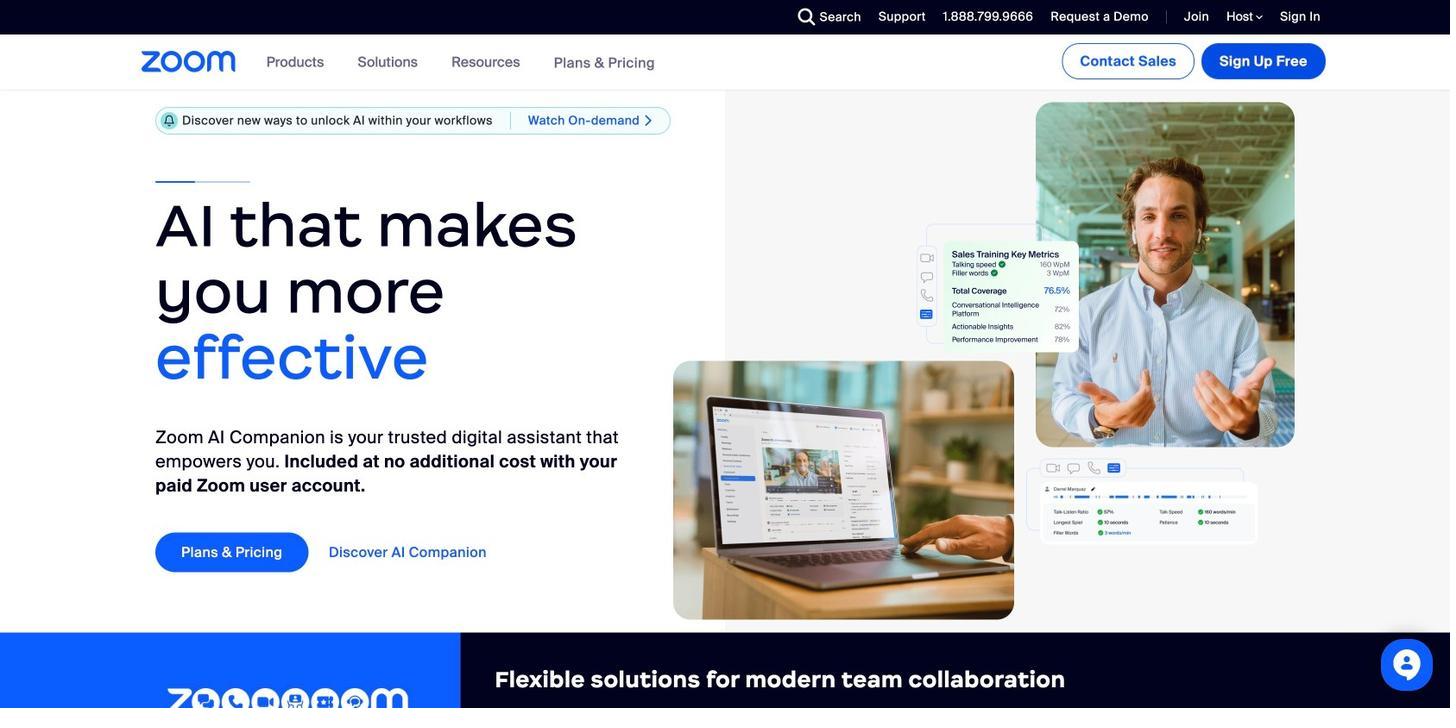 Task type: describe. For each thing, give the bounding box(es) containing it.
meetings navigation
[[1059, 35, 1330, 83]]

0 vertical spatial zoom interface icon image
[[738, 224, 1079, 353]]

1 vertical spatial zoom interface icon image
[[1027, 459, 1258, 545]]



Task type: vqa. For each thing, say whether or not it's contained in the screenshot.
2nd option group from the bottom
no



Task type: locate. For each thing, give the bounding box(es) containing it.
zoom unified communication platform image
[[167, 689, 409, 709]]

right image
[[640, 114, 658, 128]]

zoom interface icon image
[[738, 224, 1079, 353], [1027, 459, 1258, 545]]

main content
[[0, 35, 1450, 709]]

product information navigation
[[253, 35, 668, 91]]

banner
[[121, 35, 1330, 91]]

zoom logo image
[[142, 51, 236, 73]]



